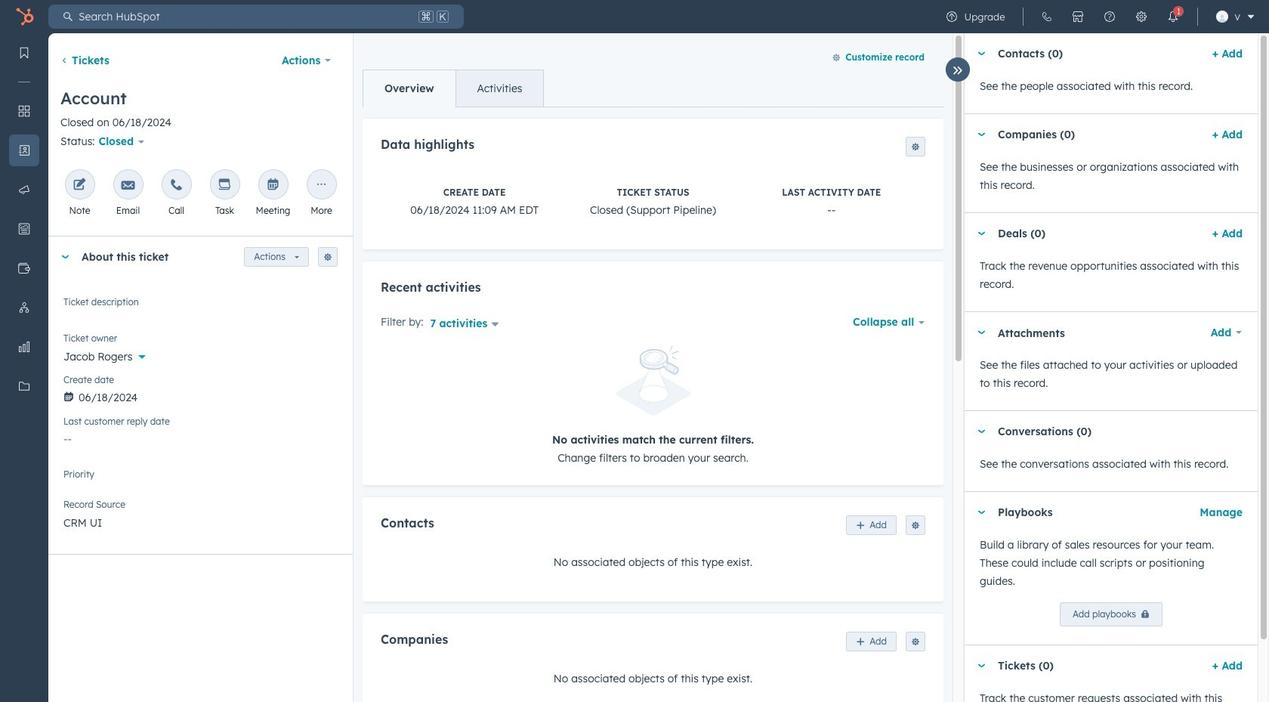 Task type: vqa. For each thing, say whether or not it's contained in the screenshot.
Jacob Rogers image
yes



Task type: describe. For each thing, give the bounding box(es) containing it.
Search HubSpot search field
[[73, 5, 416, 29]]

settings image
[[1136, 11, 1148, 23]]

create a task image
[[218, 179, 232, 193]]

1 horizontal spatial menu
[[937, 0, 1261, 33]]

0 horizontal spatial menu
[[0, 33, 48, 664]]

1 caret image from the top
[[977, 52, 986, 56]]

2 caret image from the top
[[977, 232, 986, 235]]

-- text field
[[63, 425, 338, 449]]

create an email image
[[121, 179, 135, 193]]

notifications: 1 unseen image
[[1168, 11, 1180, 23]]

manage card settings image
[[323, 253, 333, 263]]

bookmarks primary navigation item image
[[18, 47, 30, 59]]



Task type: locate. For each thing, give the bounding box(es) containing it.
marketplaces image
[[1073, 11, 1085, 23]]

caret image
[[977, 52, 986, 56], [977, 232, 986, 235]]

navigation
[[363, 70, 545, 107]]

menu
[[937, 0, 1261, 33], [0, 33, 48, 664]]

jacob rogers image
[[1217, 11, 1229, 23]]

1 vertical spatial caret image
[[977, 232, 986, 235]]

caret image
[[977, 133, 986, 136], [60, 255, 70, 259], [977, 331, 986, 334], [977, 430, 986, 433], [977, 511, 986, 514], [977, 664, 986, 668]]

0 vertical spatial caret image
[[977, 52, 986, 56]]

MM/DD/YYYY text field
[[63, 383, 338, 408]]

more activities, menu pop up image
[[315, 179, 328, 193]]

None text field
[[63, 294, 338, 324]]

create a note image
[[73, 179, 87, 193]]

schedule a meeting image
[[266, 179, 280, 193]]

alert
[[381, 346, 926, 467]]

make a phone call image
[[170, 179, 183, 193]]

help image
[[1105, 11, 1117, 23]]



